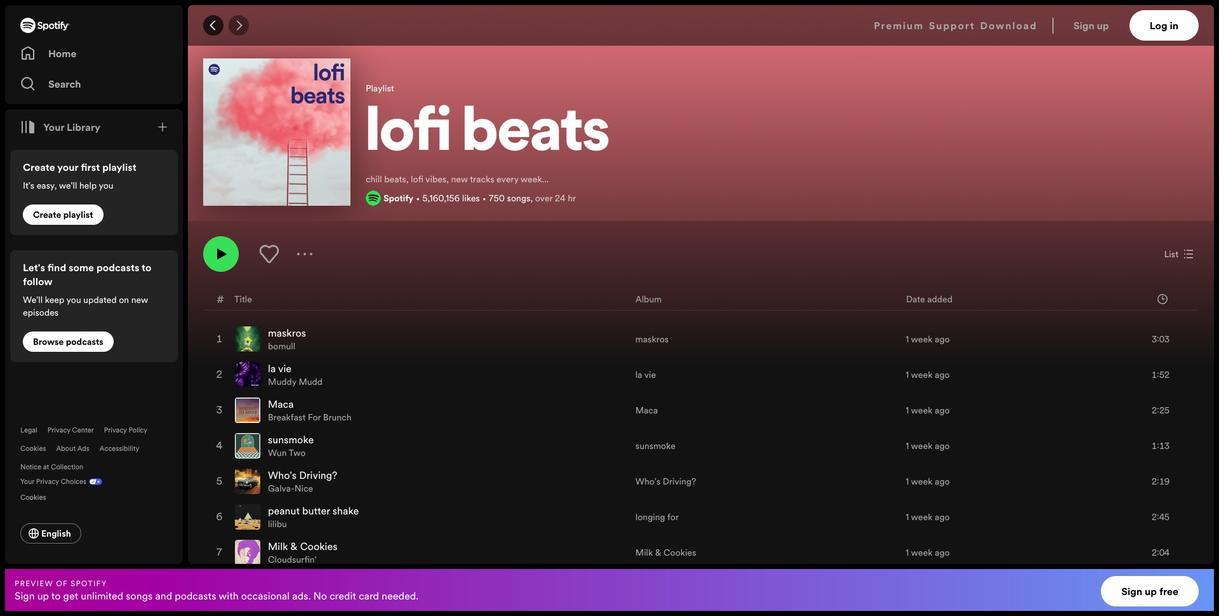 Task type: describe. For each thing, give the bounding box(es) containing it.
chill
[[366, 173, 382, 185]]

sign for sign up
[[1074, 18, 1095, 32]]

butter
[[302, 504, 330, 518]]

1 for muddy
[[906, 368, 909, 381]]

1 week ago for for
[[906, 404, 950, 417]]

unlimited
[[81, 589, 123, 602]]

collection
[[51, 462, 83, 472]]

1 for shake
[[906, 511, 909, 523]]

maca for maca
[[636, 404, 658, 417]]

legal link
[[20, 426, 37, 435]]

1 horizontal spatial sunsmoke link
[[636, 440, 676, 452]]

some
[[69, 260, 94, 274]]

1 for galva-
[[906, 475, 909, 488]]

List button
[[1160, 244, 1199, 264]]

first
[[81, 160, 100, 174]]

la vie muddy mudd
[[268, 361, 323, 388]]

with
[[219, 589, 239, 602]]

beats
[[462, 104, 610, 165]]

support
[[929, 18, 975, 32]]

who's driving?
[[636, 475, 696, 488]]

milk & cookies cloudsurfin'
[[268, 539, 338, 566]]

peanut
[[268, 504, 300, 518]]

legal
[[20, 426, 37, 435]]

notice at collection link
[[20, 462, 83, 472]]

ads
[[77, 444, 89, 454]]

1 horizontal spatial spotify
[[384, 192, 414, 205]]

maca breakfast for brunch
[[268, 397, 352, 424]]

#
[[217, 292, 224, 306]]

0 horizontal spatial milk & cookies link
[[268, 539, 338, 553]]

longing for link
[[636, 511, 679, 523]]

brunch
[[323, 411, 352, 424]]

1 for cookies
[[906, 546, 909, 559]]

wun
[[268, 447, 287, 459]]

tracks
[[470, 173, 495, 185]]

at
[[43, 462, 49, 472]]

maskros bomull
[[268, 326, 306, 353]]

1 week ago for shake
[[906, 511, 950, 523]]

your library button
[[15, 114, 106, 140]]

updated
[[83, 293, 117, 306]]

we'll
[[59, 179, 77, 192]]

muddy
[[268, 375, 297, 388]]

3:03 cell
[[1123, 322, 1188, 356]]

accessibility
[[100, 444, 139, 454]]

premium support download
[[874, 18, 1038, 32]]

privacy center
[[48, 426, 94, 435]]

2:45
[[1152, 511, 1170, 523]]

lilibu
[[268, 518, 287, 530]]

1 ago from the top
[[935, 333, 950, 346]]

0 horizontal spatial maca link
[[268, 397, 294, 411]]

mudd
[[299, 375, 323, 388]]

1 horizontal spatial who's driving? link
[[636, 475, 696, 488]]

ads.
[[292, 589, 311, 602]]

in
[[1170, 18, 1179, 32]]

likes
[[462, 192, 480, 205]]

sign up free
[[1122, 584, 1179, 598]]

privacy policy link
[[104, 426, 148, 435]]

privacy center link
[[48, 426, 94, 435]]

songs inside preview of spotify sign up to get unlimited songs and podcasts with occasional ads. no credit card needed.
[[126, 589, 153, 602]]

vie for la vie muddy mudd
[[278, 361, 292, 375]]

0 horizontal spatial sunsmoke link
[[268, 433, 314, 447]]

credit
[[330, 589, 356, 602]]

lofi beats grid
[[189, 287, 1214, 616]]

1 week ago for cookies
[[906, 546, 950, 559]]

preview of spotify sign up to get unlimited songs and podcasts with occasional ads. no credit card needed.
[[15, 578, 419, 602]]

lilibu link
[[268, 518, 287, 530]]

maskros for maskros
[[636, 333, 669, 346]]

maskros cell
[[235, 322, 311, 356]]

1 for for
[[906, 404, 909, 417]]

top bar and user menu element
[[188, 5, 1214, 46]]

who's for who's driving? galva-nice
[[268, 468, 297, 482]]

to inside preview of spotify sign up to get unlimited songs and podcasts with occasional ads. no credit card needed.
[[51, 589, 61, 602]]

browse podcasts
[[33, 335, 104, 348]]

it's
[[23, 179, 34, 192]]

& for milk & cookies cloudsurfin'
[[291, 539, 298, 553]]

cloudsurfin' link
[[268, 553, 317, 566]]

wun two link
[[268, 447, 306, 459]]

beats,
[[384, 173, 409, 185]]

la vie
[[636, 368, 656, 381]]

free
[[1160, 584, 1179, 598]]

you for some
[[66, 293, 81, 306]]

date
[[907, 293, 926, 305]]

ago for shake
[[935, 511, 950, 523]]

search
[[48, 77, 81, 91]]

week for for
[[911, 404, 933, 417]]

go forward image
[[234, 20, 244, 30]]

muddy mudd link
[[268, 375, 323, 388]]

date added
[[907, 293, 953, 305]]

up inside preview of spotify sign up to get unlimited songs and podcasts with occasional ads. no credit card needed.
[[37, 589, 49, 602]]

of
[[56, 578, 68, 589]]

la for la vie muddy mudd
[[268, 361, 276, 375]]

24
[[555, 192, 566, 205]]

lofi beats
[[366, 104, 610, 165]]

1 horizontal spatial la vie link
[[636, 368, 656, 381]]

milk & cookies
[[636, 546, 697, 559]]

browse podcasts link
[[23, 332, 114, 352]]

your privacy choices
[[20, 477, 86, 487]]

premium button
[[874, 10, 924, 41]]

playlist
[[366, 82, 394, 95]]

easy,
[[37, 179, 57, 192]]

two
[[289, 447, 306, 459]]

privacy down at
[[36, 477, 59, 487]]

cookies down for
[[664, 546, 697, 559]]

week...
[[521, 173, 549, 185]]

for
[[668, 511, 679, 523]]

spotify inside preview of spotify sign up to get unlimited songs and podcasts with occasional ads. no credit card needed.
[[71, 578, 107, 589]]

create playlist button
[[23, 205, 103, 225]]

1 horizontal spatial new
[[451, 173, 468, 185]]

about ads
[[56, 444, 89, 454]]

3:03
[[1152, 333, 1170, 346]]

sign inside preview of spotify sign up to get unlimited songs and podcasts with occasional ads. no credit card needed.
[[15, 589, 35, 602]]

title
[[234, 293, 252, 305]]

0 vertical spatial songs
[[507, 192, 531, 205]]

sunsmoke for sunsmoke wun two
[[268, 433, 314, 447]]

preview
[[15, 578, 53, 589]]

create playlist
[[33, 208, 93, 221]]

peanut butter shake cell
[[235, 500, 364, 534]]

week for two
[[911, 440, 933, 452]]

1:13
[[1152, 440, 1170, 452]]

library
[[67, 120, 100, 134]]

english button
[[20, 523, 81, 544]]

maca for maca breakfast for brunch
[[268, 397, 294, 411]]

1 week ago for galva-
[[906, 475, 950, 488]]

up for sign up
[[1097, 18, 1109, 32]]

1 horizontal spatial maskros link
[[636, 333, 669, 346]]

podcasts inside let's find some podcasts to follow we'll keep you updated on new episodes
[[96, 260, 140, 274]]

home link
[[20, 41, 168, 66]]

main element
[[5, 5, 183, 564]]

ago for for
[[935, 404, 950, 417]]

5,160,156 likes
[[423, 192, 480, 205]]

vibes,
[[426, 173, 449, 185]]

your privacy choices button
[[20, 477, 86, 487]]

who's driving? galva-nice
[[268, 468, 337, 495]]



Task type: vqa. For each thing, say whether or not it's contained in the screenshot.


Task type: locate. For each thing, give the bounding box(es) containing it.
1 horizontal spatial milk
[[636, 546, 653, 559]]

maskros for maskros bomull
[[268, 326, 306, 340]]

1 horizontal spatial spotify image
[[366, 191, 381, 206]]

5 ago from the top
[[935, 475, 950, 488]]

7 1 from the top
[[906, 546, 909, 559]]

playlist inside create your first playlist it's easy, we'll help you
[[102, 160, 136, 174]]

privacy policy
[[104, 426, 148, 435]]

week for shake
[[911, 511, 933, 523]]

week for muddy
[[911, 368, 933, 381]]

up inside "top bar and user menu" 'element'
[[1097, 18, 1109, 32]]

create down easy,
[[33, 208, 61, 221]]

log in button
[[1130, 10, 1199, 41]]

you for first
[[99, 179, 113, 192]]

maca cell
[[235, 393, 357, 427]]

lofi up beats,
[[366, 104, 451, 165]]

about
[[56, 444, 76, 454]]

maskros up la vie
[[636, 333, 669, 346]]

1 horizontal spatial up
[[1097, 18, 1109, 32]]

1 vertical spatial cookies link
[[20, 489, 56, 503]]

1 week from the top
[[911, 333, 933, 346]]

hr
[[568, 192, 576, 205]]

1 horizontal spatial maca link
[[636, 404, 658, 417]]

0 horizontal spatial vie
[[278, 361, 292, 375]]

your library
[[43, 120, 100, 134]]

0 vertical spatial spotify image
[[20, 18, 70, 33]]

driving? for who's driving?
[[663, 475, 696, 488]]

7 week from the top
[[911, 546, 933, 559]]

6 1 week ago from the top
[[906, 511, 950, 523]]

0 horizontal spatial spotify image
[[20, 18, 70, 33]]

1 horizontal spatial milk & cookies link
[[636, 546, 697, 559]]

0 horizontal spatial sign
[[15, 589, 35, 602]]

0 horizontal spatial maskros
[[268, 326, 306, 340]]

1 horizontal spatial driving?
[[663, 475, 696, 488]]

& for milk & cookies
[[655, 546, 662, 559]]

7 ago from the top
[[935, 546, 950, 559]]

sunsmoke inside 'cell'
[[268, 433, 314, 447]]

who's driving? link up for
[[636, 475, 696, 488]]

sunsmoke cell
[[235, 429, 319, 463]]

0 horizontal spatial songs
[[126, 589, 153, 602]]

ago for galva-
[[935, 475, 950, 488]]

podcasts right and
[[175, 589, 216, 602]]

notice
[[20, 462, 41, 472]]

list
[[1165, 248, 1179, 260]]

1 horizontal spatial to
[[142, 260, 152, 274]]

1 vertical spatial you
[[66, 293, 81, 306]]

create inside create your first playlist it's easy, we'll help you
[[23, 160, 55, 174]]

ago for muddy
[[935, 368, 950, 381]]

sign up free button
[[1102, 576, 1199, 607]]

you right keep
[[66, 293, 81, 306]]

you inside let's find some podcasts to follow we'll keep you updated on new episodes
[[66, 293, 81, 306]]

milk inside milk & cookies cloudsurfin'
[[268, 539, 288, 553]]

maskros link up la vie cell
[[268, 326, 306, 340]]

playlist inside button
[[63, 208, 93, 221]]

0 horizontal spatial la vie link
[[268, 361, 292, 375]]

who's
[[268, 468, 297, 482], [636, 475, 661, 488]]

cookies up notice
[[20, 444, 46, 454]]

up left log
[[1097, 18, 1109, 32]]

1 vertical spatial songs
[[126, 589, 153, 602]]

your for your privacy choices
[[20, 477, 34, 487]]

duration element
[[1158, 294, 1168, 304]]

0 vertical spatial your
[[43, 120, 64, 134]]

cookies link down your privacy choices button
[[20, 489, 56, 503]]

up left of on the bottom left of the page
[[37, 589, 49, 602]]

la vie cell
[[235, 358, 328, 392]]

4 week from the top
[[911, 440, 933, 452]]

0 vertical spatial spotify
[[384, 192, 414, 205]]

maskros link
[[268, 326, 306, 340], [636, 333, 669, 346]]

# row
[[204, 288, 1199, 311]]

2 horizontal spatial up
[[1145, 584, 1157, 598]]

on
[[119, 293, 129, 306]]

0 vertical spatial playlist
[[102, 160, 136, 174]]

who's down 'wun two' link
[[268, 468, 297, 482]]

spotify image
[[20, 18, 70, 33], [366, 191, 381, 206]]

maskros
[[268, 326, 306, 340], [636, 333, 669, 346]]

up
[[1097, 18, 1109, 32], [1145, 584, 1157, 598], [37, 589, 49, 602]]

0 horizontal spatial maskros link
[[268, 326, 306, 340]]

spotify image up the home
[[20, 18, 70, 33]]

spotify right of on the bottom left of the page
[[71, 578, 107, 589]]

maca down la vie
[[636, 404, 658, 417]]

2 vertical spatial podcasts
[[175, 589, 216, 602]]

ago for cookies
[[935, 546, 950, 559]]

spotify image down chill
[[366, 191, 381, 206]]

playlist
[[102, 160, 136, 174], [63, 208, 93, 221]]

playlist right first
[[102, 160, 136, 174]]

driving? down two
[[299, 468, 337, 482]]

songs left and
[[126, 589, 153, 602]]

maca inside maca breakfast for brunch
[[268, 397, 294, 411]]

1 horizontal spatial you
[[99, 179, 113, 192]]

1 week ago for two
[[906, 440, 950, 452]]

privacy up 'accessibility'
[[104, 426, 127, 435]]

support button
[[929, 10, 975, 41]]

songs right 750
[[507, 192, 531, 205]]

your
[[43, 120, 64, 134], [20, 477, 34, 487]]

6 week from the top
[[911, 511, 933, 523]]

podcasts inside preview of spotify sign up to get unlimited songs and podcasts with occasional ads. no credit card needed.
[[175, 589, 216, 602]]

0 horizontal spatial sunsmoke
[[268, 433, 314, 447]]

0 horizontal spatial up
[[37, 589, 49, 602]]

driving? up for
[[663, 475, 696, 488]]

0 horizontal spatial you
[[66, 293, 81, 306]]

choices
[[61, 477, 86, 487]]

0 vertical spatial new
[[451, 173, 468, 185]]

maca link down la vie
[[636, 404, 658, 417]]

1 horizontal spatial sunsmoke
[[636, 440, 676, 452]]

accessibility link
[[100, 444, 139, 454]]

privacy for privacy center
[[48, 426, 70, 435]]

maskros link up la vie
[[636, 333, 669, 346]]

who's inside who's driving? galva-nice
[[268, 468, 297, 482]]

&
[[291, 539, 298, 553], [655, 546, 662, 559]]

milk & cookies link down for
[[636, 546, 697, 559]]

podcasts
[[96, 260, 140, 274], [66, 335, 104, 348], [175, 589, 216, 602]]

over
[[535, 192, 553, 205]]

sign for sign up free
[[1122, 584, 1143, 598]]

your for your library
[[43, 120, 64, 134]]

1 1 week ago from the top
[[906, 333, 950, 346]]

la for la vie
[[636, 368, 643, 381]]

every
[[497, 173, 519, 185]]

maskros inside cell
[[268, 326, 306, 340]]

milk & cookies link
[[268, 539, 338, 553], [636, 546, 697, 559]]

up for sign up free
[[1145, 584, 1157, 598]]

vie for la vie
[[645, 368, 656, 381]]

1 week ago for muddy
[[906, 368, 950, 381]]

who's for who's driving?
[[636, 475, 661, 488]]

sunsmoke wun two
[[268, 433, 314, 459]]

new
[[451, 173, 468, 185], [131, 293, 148, 306]]

create
[[23, 160, 55, 174], [33, 208, 61, 221]]

new right the on
[[131, 293, 148, 306]]

album
[[636, 293, 662, 305]]

3 1 from the top
[[906, 404, 909, 417]]

create your first playlist it's easy, we'll help you
[[23, 160, 136, 192]]

no
[[313, 589, 327, 602]]

1 horizontal spatial who's
[[636, 475, 661, 488]]

spotify image inside main element
[[20, 18, 70, 33]]

sunsmoke link
[[268, 433, 314, 447], [636, 440, 676, 452]]

0 horizontal spatial driving?
[[299, 468, 337, 482]]

songs
[[507, 192, 531, 205], [126, 589, 153, 602]]

who's driving? cell
[[235, 464, 343, 499]]

english
[[41, 527, 71, 540]]

0 vertical spatial lofi
[[366, 104, 451, 165]]

longing for
[[636, 511, 679, 523]]

maskros link inside cell
[[268, 326, 306, 340]]

0 horizontal spatial maca
[[268, 397, 294, 411]]

create inside create playlist button
[[33, 208, 61, 221]]

5 1 week ago from the top
[[906, 475, 950, 488]]

0 horizontal spatial who's
[[268, 468, 297, 482]]

playlist down help
[[63, 208, 93, 221]]

0 horizontal spatial who's driving? link
[[268, 468, 337, 482]]

1 vertical spatial to
[[51, 589, 61, 602]]

# column header
[[217, 288, 224, 310]]

1 vertical spatial lofi
[[411, 173, 424, 185]]

spotify
[[384, 192, 414, 205], [71, 578, 107, 589]]

0 horizontal spatial to
[[51, 589, 61, 602]]

create for playlist
[[33, 208, 61, 221]]

to
[[142, 260, 152, 274], [51, 589, 61, 602]]

maca link
[[268, 397, 294, 411], [636, 404, 658, 417]]

bomull
[[268, 340, 295, 353]]

sunsmoke for sunsmoke
[[636, 440, 676, 452]]

1 horizontal spatial vie
[[645, 368, 656, 381]]

we'll
[[23, 293, 43, 306]]

podcasts up the on
[[96, 260, 140, 274]]

maskros up la vie cell
[[268, 326, 306, 340]]

1 week ago
[[906, 333, 950, 346], [906, 368, 950, 381], [906, 404, 950, 417], [906, 440, 950, 452], [906, 475, 950, 488], [906, 511, 950, 523], [906, 546, 950, 559]]

5 1 from the top
[[906, 475, 909, 488]]

1 horizontal spatial maskros
[[636, 333, 669, 346]]

2 cookies link from the top
[[20, 489, 56, 503]]

0 vertical spatial you
[[99, 179, 113, 192]]

1 vertical spatial your
[[20, 477, 34, 487]]

1 vertical spatial playlist
[[63, 208, 93, 221]]

get
[[63, 589, 78, 602]]

4 ago from the top
[[935, 440, 950, 452]]

needed.
[[382, 589, 419, 602]]

1 horizontal spatial playlist
[[102, 160, 136, 174]]

go back image
[[208, 20, 219, 30]]

create up easy,
[[23, 160, 55, 174]]

1 vertical spatial new
[[131, 293, 148, 306]]

1:52
[[1152, 368, 1170, 381]]

0 horizontal spatial playlist
[[63, 208, 93, 221]]

california consumer privacy act (ccpa) opt-out icon image
[[86, 477, 102, 489]]

2 ago from the top
[[935, 368, 950, 381]]

cookies inside milk & cookies cloudsurfin'
[[300, 539, 338, 553]]

lofi beats image
[[203, 58, 351, 206]]

week for galva-
[[911, 475, 933, 488]]

search link
[[20, 71, 168, 97]]

1 cookies link from the top
[[20, 444, 46, 454]]

breakfast for brunch link
[[268, 411, 352, 424]]

0 horizontal spatial milk
[[268, 539, 288, 553]]

new up 5,160,156 likes
[[451, 173, 468, 185]]

milk down 'longing'
[[636, 546, 653, 559]]

milk for milk & cookies cloudsurfin'
[[268, 539, 288, 553]]

6 1 from the top
[[906, 511, 909, 523]]

0 vertical spatial to
[[142, 260, 152, 274]]

your inside 'your library' button
[[43, 120, 64, 134]]

maca link down muddy
[[268, 397, 294, 411]]

3 ago from the top
[[935, 404, 950, 417]]

0 vertical spatial cookies link
[[20, 444, 46, 454]]

1 vertical spatial spotify
[[71, 578, 107, 589]]

0 vertical spatial podcasts
[[96, 260, 140, 274]]

milk down lilibu link
[[268, 539, 288, 553]]

sign up
[[1074, 18, 1109, 32]]

la inside the la vie muddy mudd
[[268, 361, 276, 375]]

cookies link
[[20, 444, 46, 454], [20, 489, 56, 503]]

policy
[[129, 426, 148, 435]]

la vie link
[[268, 361, 292, 375], [636, 368, 656, 381]]

1
[[906, 333, 909, 346], [906, 368, 909, 381], [906, 404, 909, 417], [906, 440, 909, 452], [906, 475, 909, 488], [906, 511, 909, 523], [906, 546, 909, 559]]

0 horizontal spatial new
[[131, 293, 148, 306]]

milk for milk & cookies
[[636, 546, 653, 559]]

create for your
[[23, 160, 55, 174]]

log in
[[1150, 18, 1179, 32]]

new inside let's find some podcasts to follow we'll keep you updated on new episodes
[[131, 293, 148, 306]]

who's driving? link
[[268, 468, 337, 482], [636, 475, 696, 488]]

2 week from the top
[[911, 368, 933, 381]]

0 vertical spatial create
[[23, 160, 55, 174]]

cookies link up notice
[[20, 444, 46, 454]]

spotify down beats,
[[384, 192, 414, 205]]

2 1 from the top
[[906, 368, 909, 381]]

galva-nice link
[[268, 482, 313, 495]]

1 vertical spatial spotify image
[[366, 191, 381, 206]]

750 songs , over 24 hr
[[489, 192, 576, 205]]

notice at collection
[[20, 462, 83, 472]]

2:25
[[1152, 404, 1170, 417]]

milk & cookies cell
[[235, 535, 343, 570]]

sign inside sign up free button
[[1122, 584, 1143, 598]]

4 1 from the top
[[906, 440, 909, 452]]

peanut butter shake link
[[268, 504, 359, 518]]

chill beats, lofi vibes, new tracks every week...
[[366, 173, 549, 185]]

1 horizontal spatial songs
[[507, 192, 531, 205]]

premium
[[874, 18, 924, 32]]

2 horizontal spatial sign
[[1122, 584, 1143, 598]]

occasional
[[241, 589, 290, 602]]

cloudsurfin'
[[268, 553, 317, 566]]

week for cookies
[[911, 546, 933, 559]]

1 for two
[[906, 440, 909, 452]]

5 week from the top
[[911, 475, 933, 488]]

you
[[99, 179, 113, 192], [66, 293, 81, 306]]

1 horizontal spatial maca
[[636, 404, 658, 417]]

vie
[[278, 361, 292, 375], [645, 368, 656, 381]]

driving? inside who's driving? galva-nice
[[299, 468, 337, 482]]

6 ago from the top
[[935, 511, 950, 523]]

let's find some podcasts to follow we'll keep you updated on new episodes
[[23, 260, 152, 319]]

3 week from the top
[[911, 404, 933, 417]]

your
[[57, 160, 78, 174]]

you inside create your first playlist it's easy, we'll help you
[[99, 179, 113, 192]]

7 1 week ago from the top
[[906, 546, 950, 559]]

and
[[155, 589, 172, 602]]

milk & cookies link down peanut butter shake cell on the bottom left
[[268, 539, 338, 553]]

3 1 week ago from the top
[[906, 404, 950, 417]]

privacy up about
[[48, 426, 70, 435]]

& inside milk & cookies cloudsurfin'
[[291, 539, 298, 553]]

privacy for privacy policy
[[104, 426, 127, 435]]

maca down muddy
[[268, 397, 294, 411]]

ago for two
[[935, 440, 950, 452]]

up left free on the bottom of page
[[1145, 584, 1157, 598]]

0 horizontal spatial spotify
[[71, 578, 107, 589]]

sign inside 'sign up' button
[[1074, 18, 1095, 32]]

driving? for who's driving? galva-nice
[[299, 468, 337, 482]]

your left library
[[43, 120, 64, 134]]

0 horizontal spatial your
[[20, 477, 34, 487]]

0 horizontal spatial &
[[291, 539, 298, 553]]

find
[[48, 260, 66, 274]]

vie inside the la vie muddy mudd
[[278, 361, 292, 375]]

cookies down peanut butter shake lilibu
[[300, 539, 338, 553]]

your down notice
[[20, 477, 34, 487]]

1 horizontal spatial sign
[[1074, 18, 1095, 32]]

1 vertical spatial podcasts
[[66, 335, 104, 348]]

podcasts right browse
[[66, 335, 104, 348]]

you right help
[[99, 179, 113, 192]]

0 horizontal spatial la
[[268, 361, 276, 375]]

1 1 from the top
[[906, 333, 909, 346]]

to inside let's find some podcasts to follow we'll keep you updated on new episodes
[[142, 260, 152, 274]]

1 horizontal spatial la
[[636, 368, 643, 381]]

1 vertical spatial create
[[33, 208, 61, 221]]

longing
[[636, 511, 666, 523]]

cookies down your privacy choices button
[[20, 493, 46, 502]]

shake
[[333, 504, 359, 518]]

privacy
[[48, 426, 70, 435], [104, 426, 127, 435], [36, 477, 59, 487]]

who's up 'longing'
[[636, 475, 661, 488]]

who's driving? link down two
[[268, 468, 337, 482]]

5,160,156
[[423, 192, 460, 205]]

2 1 week ago from the top
[[906, 368, 950, 381]]

1 horizontal spatial &
[[655, 546, 662, 559]]

4 1 week ago from the top
[[906, 440, 950, 452]]

1 horizontal spatial your
[[43, 120, 64, 134]]

lofi left "vibes,"
[[411, 173, 424, 185]]

browse
[[33, 335, 64, 348]]

sign up button
[[1069, 10, 1130, 41]]

duration image
[[1158, 294, 1168, 304]]



